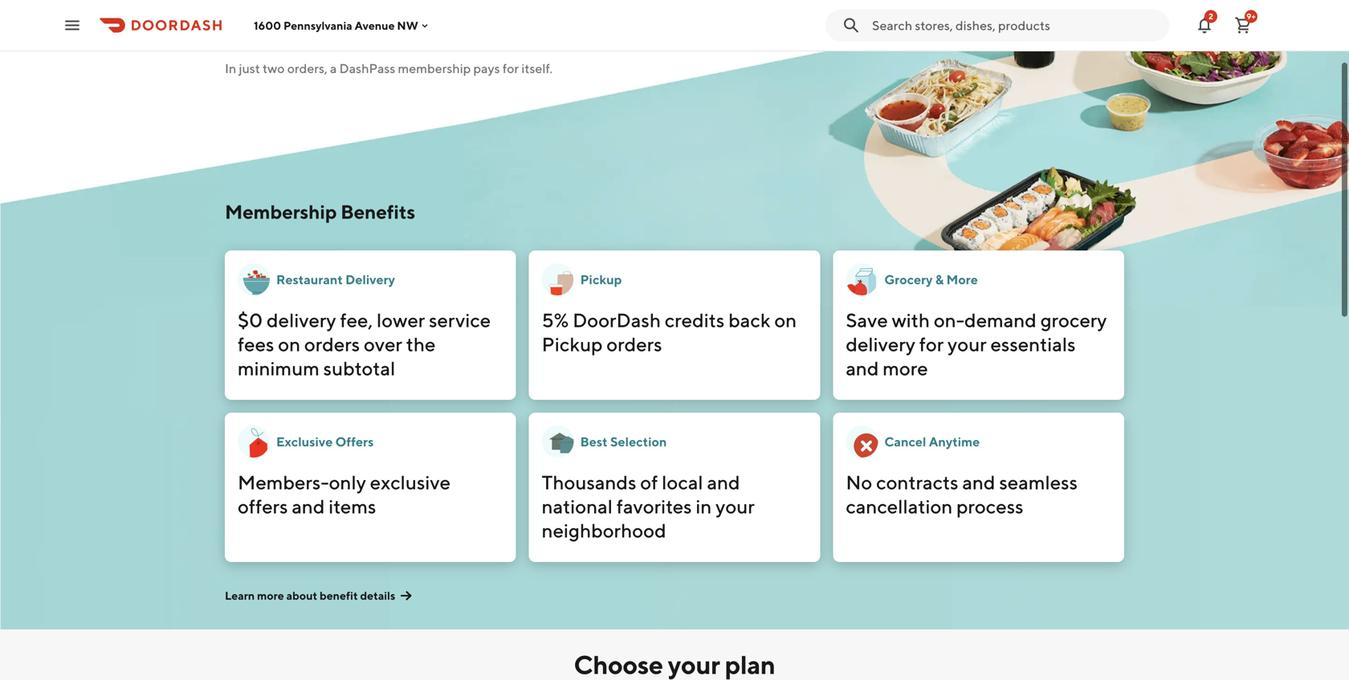 Task type: locate. For each thing, give the bounding box(es) containing it.
your inside thousands of local and national favorites in your neighborhood
[[716, 495, 755, 518]]

pickup
[[581, 272, 622, 287], [542, 333, 603, 356]]

more
[[883, 357, 928, 380], [257, 589, 284, 602]]

and up process
[[963, 471, 996, 494]]

benefits
[[341, 200, 415, 223]]

for up "in just two orders, a dashpass membership pays for itself."
[[368, 8, 409, 46]]

1 vertical spatial of
[[640, 471, 658, 494]]

for
[[368, 8, 409, 46], [503, 61, 519, 76], [920, 333, 944, 356]]

on inside '5% doordash credits back on pickup orders'
[[775, 309, 797, 332]]

restaurant delivery
[[276, 272, 395, 287]]

0 vertical spatial delivery
[[267, 309, 336, 332]]

5%
[[542, 309, 569, 332]]

delivery
[[346, 272, 395, 287]]

orders
[[304, 333, 360, 356], [607, 333, 662, 356]]

0 horizontal spatial more
[[257, 589, 284, 602]]

0 vertical spatial on
[[775, 309, 797, 332]]

1 horizontal spatial for
[[503, 61, 519, 76]]

of
[[356, 0, 386, 8], [640, 471, 658, 494]]

0 vertical spatial more
[[883, 357, 928, 380]]

pickup down 5%
[[542, 333, 603, 356]]

grocery
[[1041, 309, 1107, 332]]

process
[[957, 495, 1024, 518]]

and down save
[[846, 357, 879, 380]]

for down on-
[[920, 333, 944, 356]]

neighborhood,
[[463, 0, 679, 8]]

2
[[1209, 12, 1214, 21]]

orders down 'doordash'
[[607, 333, 662, 356]]

members-only exclusive offers and items
[[238, 471, 451, 518]]

and inside "members-only exclusive offers and items"
[[292, 495, 325, 518]]

and up the in
[[707, 471, 740, 494]]

1 horizontal spatial on
[[775, 309, 797, 332]]

your up nw
[[392, 0, 457, 8]]

seamless
[[1000, 471, 1078, 494]]

learn more about benefit details
[[225, 589, 396, 602]]

1 vertical spatial on
[[278, 333, 301, 356]]

Store search: begin typing to search for stores available on DoorDash text field
[[872, 16, 1160, 34]]

essentials
[[991, 333, 1076, 356]]

cancel anytime
[[885, 434, 980, 449]]

more right learn
[[257, 589, 284, 602]]

0 horizontal spatial orders
[[304, 333, 360, 356]]

demand
[[965, 309, 1037, 332]]

exclusive offers
[[276, 434, 374, 449]]

anytime
[[929, 434, 980, 449]]

1 horizontal spatial orders
[[607, 333, 662, 356]]

orders inside $0 delivery fee, lower service fees on orders over the minimum subtotal
[[304, 333, 360, 356]]

for inside save with on-demand grocery delivery for your essentials and more
[[920, 333, 944, 356]]

1 vertical spatial pickup
[[542, 333, 603, 356]]

best
[[286, 0, 350, 8]]

1 vertical spatial delivery
[[846, 333, 916, 356]]

exclusive
[[370, 471, 451, 494]]

credits
[[665, 309, 725, 332]]

over
[[364, 333, 402, 356]]

minimum
[[238, 357, 320, 380]]

choose your plan
[[574, 650, 776, 680]]

your right the in
[[716, 495, 755, 518]]

more down the with
[[883, 357, 928, 380]]

doordash
[[573, 309, 661, 332]]

0 horizontal spatial delivery
[[267, 309, 336, 332]]

of inside the best of your neighborhood, delivered for less
[[356, 0, 386, 8]]

0 vertical spatial for
[[368, 8, 409, 46]]

2 horizontal spatial for
[[920, 333, 944, 356]]

of up favorites
[[640, 471, 658, 494]]

in
[[225, 61, 236, 76]]

fees
[[238, 333, 274, 356]]

0 horizontal spatial of
[[356, 0, 386, 8]]

delivery inside save with on-demand grocery delivery for your essentials and more
[[846, 333, 916, 356]]

$0
[[238, 309, 263, 332]]

delivery down restaurant
[[267, 309, 336, 332]]

of up avenue
[[356, 0, 386, 8]]

notification bell image
[[1195, 16, 1215, 35]]

1 horizontal spatial delivery
[[846, 333, 916, 356]]

more
[[947, 272, 978, 287]]

cancellation
[[846, 495, 953, 518]]

two
[[263, 61, 285, 76]]

on up minimum
[[278, 333, 301, 356]]

delivery down save
[[846, 333, 916, 356]]

2 vertical spatial for
[[920, 333, 944, 356]]

learn
[[225, 589, 255, 602]]

1600
[[254, 19, 281, 32]]

the best of your neighborhood, delivered for less
[[225, 0, 679, 46]]

dashpass
[[339, 61, 395, 76]]

your
[[392, 0, 457, 8], [948, 333, 987, 356], [716, 495, 755, 518], [668, 650, 720, 680]]

restaurant
[[276, 272, 343, 287]]

on inside $0 delivery fee, lower service fees on orders over the minimum subtotal
[[278, 333, 301, 356]]

thousands
[[542, 471, 637, 494]]

your down on-
[[948, 333, 987, 356]]

1 vertical spatial more
[[257, 589, 284, 602]]

1 horizontal spatial of
[[640, 471, 658, 494]]

orders,
[[287, 61, 328, 76]]

service
[[429, 309, 491, 332]]

on
[[775, 309, 797, 332], [278, 333, 301, 356]]

2 orders from the left
[[607, 333, 662, 356]]

no contracts and seamless cancellation process
[[846, 471, 1078, 518]]

for right the pays
[[503, 61, 519, 76]]

delivered
[[225, 8, 362, 46]]

for inside the best of your neighborhood, delivered for less
[[368, 8, 409, 46]]

only
[[329, 471, 366, 494]]

$0 delivery fee, lower service fees on orders over the minimum subtotal
[[238, 309, 491, 380]]

national
[[542, 495, 613, 518]]

and
[[846, 357, 879, 380], [707, 471, 740, 494], [963, 471, 996, 494], [292, 495, 325, 518]]

and down 'members-'
[[292, 495, 325, 518]]

selection
[[610, 434, 667, 449]]

9+ button
[[1227, 9, 1260, 41]]

of inside thousands of local and national favorites in your neighborhood
[[640, 471, 658, 494]]

delivery inside $0 delivery fee, lower service fees on orders over the minimum subtotal
[[267, 309, 336, 332]]

cancel
[[885, 434, 927, 449]]

1 orders from the left
[[304, 333, 360, 356]]

nw
[[397, 19, 418, 32]]

on right 'back'
[[775, 309, 797, 332]]

5% doordash credits back on pickup orders
[[542, 309, 797, 356]]

delivery
[[267, 309, 336, 332], [846, 333, 916, 356]]

membership
[[398, 61, 471, 76]]

your inside the best of your neighborhood, delivered for less
[[392, 0, 457, 8]]

membership benefits
[[225, 200, 415, 223]]

0 vertical spatial of
[[356, 0, 386, 8]]

avenue
[[355, 19, 395, 32]]

orders down fee,
[[304, 333, 360, 356]]

0 horizontal spatial for
[[368, 8, 409, 46]]

1 horizontal spatial more
[[883, 357, 928, 380]]

save with on-demand grocery delivery for your essentials and more
[[846, 309, 1107, 380]]

grocery & more
[[885, 272, 978, 287]]

0 horizontal spatial on
[[278, 333, 301, 356]]

favorites
[[617, 495, 692, 518]]

pickup up 'doordash'
[[581, 272, 622, 287]]



Task type: describe. For each thing, give the bounding box(es) containing it.
no
[[846, 471, 873, 494]]

lower
[[377, 309, 425, 332]]

items
[[329, 495, 376, 518]]

plan
[[725, 650, 776, 680]]

open menu image
[[63, 16, 82, 35]]

1600 pennsylvania avenue nw button
[[254, 19, 431, 32]]

best selection
[[581, 434, 667, 449]]

less
[[415, 8, 470, 46]]

for for the
[[368, 8, 409, 46]]

1 items, open order cart image
[[1234, 16, 1253, 35]]

best
[[581, 434, 608, 449]]

more inside save with on-demand grocery delivery for your essentials and more
[[883, 357, 928, 380]]

1 vertical spatial for
[[503, 61, 519, 76]]

choose
[[574, 650, 663, 680]]

contracts
[[877, 471, 959, 494]]

members-
[[238, 471, 329, 494]]

pennsylvania
[[284, 19, 352, 32]]

offers
[[238, 495, 288, 518]]

in
[[696, 495, 712, 518]]

for for save
[[920, 333, 944, 356]]

in just two orders, a dashpass membership pays for itself.
[[225, 61, 553, 76]]

your inside save with on-demand grocery delivery for your essentials and more
[[948, 333, 987, 356]]

0 vertical spatial pickup
[[581, 272, 622, 287]]

about
[[287, 589, 317, 602]]

back
[[729, 309, 771, 332]]

your left plan
[[668, 650, 720, 680]]

the
[[406, 333, 436, 356]]

pays
[[474, 61, 500, 76]]

thousands of local and national favorites in your neighborhood
[[542, 471, 755, 542]]

exclusive
[[276, 434, 333, 449]]

orders inside '5% doordash credits back on pickup orders'
[[607, 333, 662, 356]]

grocery
[[885, 272, 933, 287]]

1600 pennsylvania avenue nw
[[254, 19, 418, 32]]

local
[[662, 471, 703, 494]]

benefit
[[320, 589, 358, 602]]

and inside no contracts and seamless cancellation process
[[963, 471, 996, 494]]

pickup inside '5% doordash credits back on pickup orders'
[[542, 333, 603, 356]]

the
[[225, 0, 280, 8]]

with
[[892, 309, 930, 332]]

and inside thousands of local and national favorites in your neighborhood
[[707, 471, 740, 494]]

9+
[[1247, 12, 1256, 21]]

on-
[[934, 309, 965, 332]]

membership
[[225, 200, 337, 223]]

and inside save with on-demand grocery delivery for your essentials and more
[[846, 357, 879, 380]]

neighborhood
[[542, 519, 667, 542]]

offers
[[335, 434, 374, 449]]

save
[[846, 309, 888, 332]]

fee,
[[340, 309, 373, 332]]

subtotal
[[323, 357, 395, 380]]

details
[[360, 589, 396, 602]]

just
[[239, 61, 260, 76]]

itself.
[[522, 61, 553, 76]]

a
[[330, 61, 337, 76]]

&
[[936, 272, 944, 287]]



Task type: vqa. For each thing, say whether or not it's contained in the screenshot.


